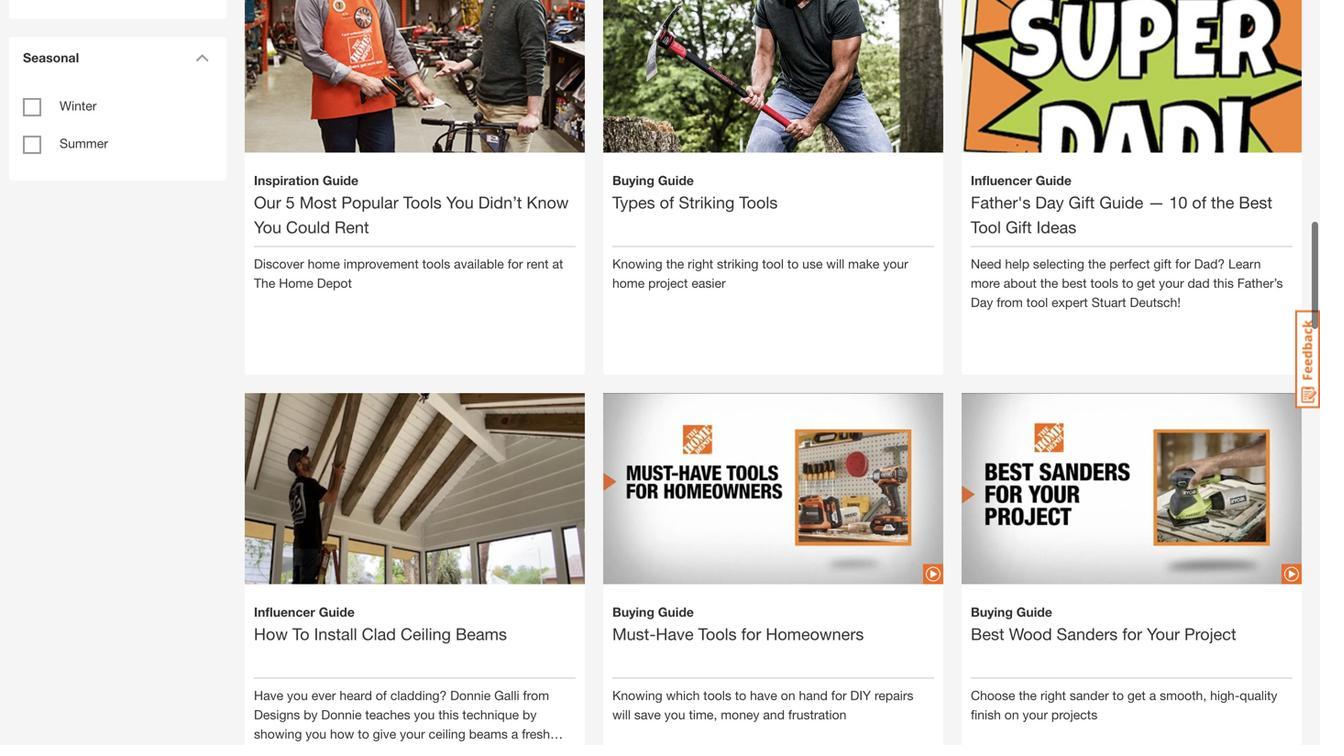 Task type: describe. For each thing, give the bounding box(es) containing it.
need help selecting the perfect gift for dad? learn more about the best tools to get your dad this father's day from tool expert stuart deutsch!
[[971, 254, 1283, 307]]

choose the right sander to get a smooth, high-quality finish on your projects
[[971, 685, 1277, 720]]

how
[[330, 724, 354, 739]]

5
[[286, 190, 295, 210]]

rent
[[527, 254, 549, 269]]

summer
[[60, 133, 108, 148]]

and
[[763, 705, 785, 720]]

tool inside knowing the right striking tool to use will make your home project easier
[[762, 254, 784, 269]]

to
[[292, 622, 310, 641]]

striking
[[717, 254, 759, 269]]

influencer guide how to install clad ceiling beams
[[254, 602, 507, 641]]

the inside knowing the right striking tool to use will make your home project easier
[[666, 254, 684, 269]]

the
[[254, 273, 275, 288]]

you inside knowing which tools to have on hand for diy repairs will save you time, money and frustration
[[664, 705, 685, 720]]

influencer for father's
[[971, 170, 1032, 185]]

time,
[[689, 705, 717, 720]]

for for your
[[1122, 622, 1142, 641]]

buying guide best wood sanders for your project
[[971, 602, 1236, 641]]

have
[[750, 685, 777, 700]]

dad?
[[1194, 254, 1225, 269]]

ideas
[[1036, 215, 1076, 234]]

help
[[1005, 254, 1029, 269]]

guide for must-have tools for homeowners
[[658, 602, 694, 617]]

most
[[299, 190, 337, 210]]

how to install clad ceiling beams image
[[245, 359, 585, 699]]

discover home improvement tools available for rent at the home depot
[[254, 254, 563, 288]]

0 horizontal spatial you
[[254, 215, 281, 234]]

expert
[[1052, 292, 1088, 307]]

seasonal button
[[14, 34, 215, 75]]

get inside choose the right sander to get a smooth, high-quality finish on your projects
[[1127, 685, 1146, 700]]

home inside knowing the right striking tool to use will make your home project easier
[[612, 273, 645, 288]]

how
[[254, 622, 288, 641]]

10
[[1169, 190, 1187, 210]]

make
[[848, 254, 880, 269]]

best
[[1062, 273, 1087, 288]]

must-
[[612, 622, 656, 641]]

father's day gift guide — 10 of the best tool gift ideas image
[[962, 0, 1302, 267]]

—
[[1148, 190, 1165, 210]]

0 vertical spatial donnie
[[450, 685, 491, 700]]

buying for must-
[[612, 602, 654, 617]]

tool inside need help selecting the perfect gift for dad? learn more about the best tools to get your dad this father's day from tool expert stuart deutsch!
[[1026, 292, 1048, 307]]

quality
[[1240, 685, 1277, 700]]

your inside choose the right sander to get a smooth, high-quality finish on your projects
[[1023, 705, 1048, 720]]

save
[[634, 705, 661, 720]]

influencer guide father's day gift guide — 10 of the best tool gift ideas
[[971, 170, 1272, 234]]

stuart
[[1092, 292, 1126, 307]]

best inside buying guide best wood sanders for your project
[[971, 622, 1004, 641]]

inspiration guide our 5 most popular tools you didn't know you could rent
[[254, 170, 569, 234]]

best wood sanders for your project image
[[962, 359, 1302, 614]]

seasonal
[[23, 47, 79, 62]]

choose
[[971, 685, 1015, 700]]

guide for types of striking tools
[[658, 170, 694, 185]]

you down cladding?
[[414, 705, 435, 720]]

your
[[1147, 622, 1180, 641]]

wood
[[1009, 622, 1052, 641]]

guide for best wood sanders for your project
[[1016, 602, 1052, 617]]

knowing for must-
[[612, 685, 662, 700]]

high-
[[1210, 685, 1240, 700]]

sanders
[[1057, 622, 1118, 641]]

on inside knowing which tools to have on hand for diy repairs will save you time, money and frustration
[[781, 685, 795, 700]]

types of striking tools image
[[603, 0, 943, 267]]

frustration
[[788, 705, 846, 720]]

dad
[[1188, 273, 1210, 288]]

your inside have you ever heard of cladding? donnie galli from designs by donnie teaches you this technique by showing you how to give your ceiling beams a fresh look!
[[400, 724, 425, 739]]

feedback link image
[[1295, 310, 1320, 409]]

father's
[[971, 190, 1031, 210]]

1 vertical spatial gift
[[1006, 215, 1032, 234]]

to inside have you ever heard of cladding? donnie galli from designs by donnie teaches you this technique by showing you how to give your ceiling beams a fresh look!
[[358, 724, 369, 739]]

about
[[1004, 273, 1037, 288]]

project
[[1184, 622, 1236, 641]]

repairs
[[875, 685, 914, 700]]

money
[[721, 705, 759, 720]]

our
[[254, 190, 281, 210]]

buying for best
[[971, 602, 1013, 617]]

striking
[[679, 190, 735, 210]]

homeowners
[[766, 622, 864, 641]]

the left perfect
[[1088, 254, 1106, 269]]

types
[[612, 190, 655, 210]]

0 vertical spatial gift
[[1069, 190, 1095, 210]]

gift
[[1154, 254, 1172, 269]]

have you ever heard of cladding? donnie galli from designs by donnie teaches you this technique by showing you how to give your ceiling beams a fresh look!
[[254, 685, 550, 745]]

use
[[802, 254, 823, 269]]

a inside have you ever heard of cladding? donnie galli from designs by donnie teaches you this technique by showing you how to give your ceiling beams a fresh look!
[[511, 724, 518, 739]]

from inside have you ever heard of cladding? donnie galli from designs by donnie teaches you this technique by showing you how to give your ceiling beams a fresh look!
[[523, 685, 549, 700]]

more
[[971, 273, 1000, 288]]

could
[[286, 215, 330, 234]]

right for sanders
[[1040, 685, 1066, 700]]

1 by from the left
[[304, 705, 318, 720]]

day inside influencer guide father's day gift guide — 10 of the best tool gift ideas
[[1035, 190, 1064, 210]]

for for homeowners
[[741, 622, 761, 641]]

hand
[[799, 685, 828, 700]]

your inside knowing the right striking tool to use will make your home project easier
[[883, 254, 908, 269]]

ever
[[311, 685, 336, 700]]

0 vertical spatial you
[[446, 190, 474, 210]]

home inside discover home improvement tools available for rent at the home depot
[[308, 254, 340, 269]]

didn't
[[478, 190, 522, 210]]

showing
[[254, 724, 302, 739]]

smooth,
[[1160, 685, 1207, 700]]

for inside knowing which tools to have on hand for diy repairs will save you time, money and frustration
[[831, 685, 847, 700]]

buying guide types of striking tools
[[612, 170, 778, 210]]

need
[[971, 254, 1001, 269]]

best inside influencer guide father's day gift guide — 10 of the best tool gift ideas
[[1239, 190, 1272, 210]]

get inside need help selecting the perfect gift for dad? learn more about the best tools to get your dad this father's day from tool expert stuart deutsch!
[[1137, 273, 1155, 288]]

winter
[[60, 95, 97, 110]]

easier
[[692, 273, 726, 288]]

inspiration
[[254, 170, 319, 185]]

cladding?
[[390, 685, 447, 700]]

knowing for types
[[612, 254, 662, 269]]

beams
[[456, 622, 507, 641]]

home
[[279, 273, 313, 288]]

of inside have you ever heard of cladding? donnie galli from designs by donnie teaches you this technique by showing you how to give your ceiling beams a fresh look!
[[376, 685, 387, 700]]

tool
[[971, 215, 1001, 234]]

deutsch!
[[1130, 292, 1181, 307]]

will inside knowing which tools to have on hand for diy repairs will save you time, money and frustration
[[612, 705, 631, 720]]

finish
[[971, 705, 1001, 720]]

guide left —
[[1099, 190, 1143, 210]]

discover
[[254, 254, 304, 269]]



Task type: locate. For each thing, give the bounding box(es) containing it.
1 horizontal spatial tools
[[698, 622, 737, 641]]

right
[[688, 254, 713, 269], [1040, 685, 1066, 700]]

0 horizontal spatial tool
[[762, 254, 784, 269]]

tools up 'time,'
[[703, 685, 731, 700]]

to
[[787, 254, 799, 269], [1122, 273, 1133, 288], [735, 685, 746, 700], [1112, 685, 1124, 700], [358, 724, 369, 739]]

knowing up "save"
[[612, 685, 662, 700]]

have inside have you ever heard of cladding? donnie galli from designs by donnie teaches you this technique by showing you how to give your ceiling beams a fresh look!
[[254, 685, 283, 700]]

1 vertical spatial will
[[612, 705, 631, 720]]

0 vertical spatial home
[[308, 254, 340, 269]]

1 horizontal spatial will
[[826, 254, 845, 269]]

guide up install on the left of the page
[[319, 602, 355, 617]]

on right finish
[[1005, 705, 1019, 720]]

2 by from the left
[[523, 705, 537, 720]]

your left projects
[[1023, 705, 1048, 720]]

knowing up the 'project'
[[612, 254, 662, 269]]

guide inside buying guide best wood sanders for your project
[[1016, 602, 1052, 617]]

1 horizontal spatial day
[[1035, 190, 1064, 210]]

0 vertical spatial tool
[[762, 254, 784, 269]]

donnie
[[450, 685, 491, 700], [321, 705, 362, 720]]

gift down father's
[[1006, 215, 1032, 234]]

beams
[[469, 724, 508, 739]]

ceiling
[[401, 622, 451, 641]]

to left give
[[358, 724, 369, 739]]

right up easier
[[688, 254, 713, 269]]

for inside buying guide best wood sanders for your project
[[1122, 622, 1142, 641]]

the inside influencer guide father's day gift guide — 10 of the best tool gift ideas
[[1211, 190, 1234, 210]]

get left smooth,
[[1127, 685, 1146, 700]]

donnie up how
[[321, 705, 362, 720]]

teaches
[[365, 705, 410, 720]]

a left the fresh at the left
[[511, 724, 518, 739]]

1 vertical spatial donnie
[[321, 705, 362, 720]]

this inside have you ever heard of cladding? donnie galli from designs by donnie teaches you this technique by showing you how to give your ceiling beams a fresh look!
[[438, 705, 459, 720]]

1 vertical spatial on
[[1005, 705, 1019, 720]]

to left use
[[787, 254, 799, 269]]

0 horizontal spatial gift
[[1006, 215, 1032, 234]]

give
[[373, 724, 396, 739]]

tools left available
[[422, 254, 450, 269]]

the down selecting
[[1040, 273, 1058, 288]]

galli
[[494, 685, 519, 700]]

influencer for how
[[254, 602, 315, 617]]

from down about at the right
[[997, 292, 1023, 307]]

2 vertical spatial tools
[[703, 685, 731, 700]]

for up "have"
[[741, 622, 761, 641]]

buying inside buying guide best wood sanders for your project
[[971, 602, 1013, 617]]

get up deutsch!
[[1137, 273, 1155, 288]]

right inside choose the right sander to get a smooth, high-quality finish on your projects
[[1040, 685, 1066, 700]]

to up money
[[735, 685, 746, 700]]

on
[[781, 685, 795, 700], [1005, 705, 1019, 720]]

buying up wood
[[971, 602, 1013, 617]]

from right galli
[[523, 685, 549, 700]]

to inside knowing which tools to have on hand for diy repairs will save you time, money and frustration
[[735, 685, 746, 700]]

you
[[287, 685, 308, 700], [414, 705, 435, 720], [664, 705, 685, 720], [305, 724, 326, 739]]

0 vertical spatial day
[[1035, 190, 1064, 210]]

improvement
[[344, 254, 419, 269]]

donnie up technique
[[450, 685, 491, 700]]

0 vertical spatial this
[[1213, 273, 1234, 288]]

1 horizontal spatial tool
[[1026, 292, 1048, 307]]

1 horizontal spatial tools
[[703, 685, 731, 700]]

rent
[[335, 215, 369, 234]]

ceiling
[[429, 724, 465, 739]]

the right 10
[[1211, 190, 1234, 210]]

this inside need help selecting the perfect gift for dad? learn more about the best tools to get your dad this father's day from tool expert stuart deutsch!
[[1213, 273, 1234, 288]]

this down dad?
[[1213, 273, 1234, 288]]

1 vertical spatial influencer
[[254, 602, 315, 617]]

0 horizontal spatial have
[[254, 685, 283, 700]]

tools inside buying guide must-have tools for homeowners
[[698, 622, 737, 641]]

your
[[883, 254, 908, 269], [1159, 273, 1184, 288], [1023, 705, 1048, 720], [400, 724, 425, 739]]

tools right "striking"
[[739, 190, 778, 210]]

fresh
[[522, 724, 550, 739]]

guide inside influencer guide how to install clad ceiling beams
[[319, 602, 355, 617]]

of right 10
[[1192, 190, 1206, 210]]

popular
[[341, 190, 399, 210]]

gift up ideas
[[1069, 190, 1095, 210]]

0 horizontal spatial on
[[781, 685, 795, 700]]

for inside buying guide must-have tools for homeowners
[[741, 622, 761, 641]]

tool
[[762, 254, 784, 269], [1026, 292, 1048, 307]]

1 horizontal spatial gift
[[1069, 190, 1095, 210]]

the inside choose the right sander to get a smooth, high-quality finish on your projects
[[1019, 685, 1037, 700]]

1 vertical spatial tools
[[1090, 273, 1118, 288]]

perfect
[[1110, 254, 1150, 269]]

0 horizontal spatial by
[[304, 705, 318, 720]]

father's
[[1237, 273, 1283, 288]]

tools up stuart
[[1090, 273, 1118, 288]]

clad
[[362, 622, 396, 641]]

will inside knowing the right striking tool to use will make your home project easier
[[826, 254, 845, 269]]

selecting
[[1033, 254, 1084, 269]]

0 horizontal spatial a
[[511, 724, 518, 739]]

1 vertical spatial you
[[254, 215, 281, 234]]

guide for father's day gift guide — 10 of the best tool gift ideas
[[1036, 170, 1072, 185]]

you left how
[[305, 724, 326, 739]]

guide inside inspiration guide our 5 most popular tools you didn't know you could rent
[[323, 170, 358, 185]]

designs
[[254, 705, 300, 720]]

0 vertical spatial knowing
[[612, 254, 662, 269]]

you left ever
[[287, 685, 308, 700]]

0 vertical spatial tools
[[422, 254, 450, 269]]

0 horizontal spatial right
[[688, 254, 713, 269]]

by up the fresh at the left
[[523, 705, 537, 720]]

guide up "striking"
[[658, 170, 694, 185]]

to right sander
[[1112, 685, 1124, 700]]

tools inside buying guide types of striking tools
[[739, 190, 778, 210]]

will left "save"
[[612, 705, 631, 720]]

you
[[446, 190, 474, 210], [254, 215, 281, 234]]

have
[[656, 622, 694, 641], [254, 685, 283, 700]]

day
[[1035, 190, 1064, 210], [971, 292, 993, 307]]

our 5 most popular tools you didn't know you could rent image
[[245, 0, 585, 267]]

0 horizontal spatial influencer
[[254, 602, 315, 617]]

1 horizontal spatial this
[[1213, 273, 1234, 288]]

influencer inside influencer guide how to install clad ceiling beams
[[254, 602, 315, 617]]

a inside choose the right sander to get a smooth, high-quality finish on your projects
[[1149, 685, 1156, 700]]

project
[[648, 273, 688, 288]]

on inside choose the right sander to get a smooth, high-quality finish on your projects
[[1005, 705, 1019, 720]]

at
[[552, 254, 563, 269]]

get
[[1137, 273, 1155, 288], [1127, 685, 1146, 700]]

will right use
[[826, 254, 845, 269]]

2 knowing from the top
[[612, 685, 662, 700]]

have up designs
[[254, 685, 283, 700]]

for
[[508, 254, 523, 269], [1175, 254, 1191, 269], [741, 622, 761, 641], [1122, 622, 1142, 641], [831, 685, 847, 700]]

1 horizontal spatial a
[[1149, 685, 1156, 700]]

tool right striking
[[762, 254, 784, 269]]

2 horizontal spatial tools
[[739, 190, 778, 210]]

buying guide must-have tools for homeowners
[[612, 602, 864, 641]]

of inside influencer guide father's day gift guide — 10 of the best tool gift ideas
[[1192, 190, 1206, 210]]

1 vertical spatial from
[[523, 685, 549, 700]]

guide inside buying guide must-have tools for homeowners
[[658, 602, 694, 617]]

1 vertical spatial best
[[971, 622, 1004, 641]]

have inside buying guide must-have tools for homeowners
[[656, 622, 694, 641]]

from inside need help selecting the perfect gift for dad? learn more about the best tools to get your dad this father's day from tool expert stuart deutsch!
[[997, 292, 1023, 307]]

for inside need help selecting the perfect gift for dad? learn more about the best tools to get your dad this father's day from tool expert stuart deutsch!
[[1175, 254, 1191, 269]]

1 vertical spatial get
[[1127, 685, 1146, 700]]

0 vertical spatial influencer
[[971, 170, 1032, 185]]

home left the 'project'
[[612, 273, 645, 288]]

by down ever
[[304, 705, 318, 720]]

tools right the popular
[[403, 190, 442, 210]]

you down which
[[664, 705, 685, 720]]

0 vertical spatial have
[[656, 622, 694, 641]]

1 vertical spatial knowing
[[612, 685, 662, 700]]

have up which
[[656, 622, 694, 641]]

know
[[527, 190, 569, 210]]

your right make
[[883, 254, 908, 269]]

1 horizontal spatial donnie
[[450, 685, 491, 700]]

of up teaches
[[376, 685, 387, 700]]

to inside knowing the right striking tool to use will make your home project easier
[[787, 254, 799, 269]]

knowing which tools to have on hand for diy repairs will save you time, money and frustration
[[612, 685, 914, 720]]

guide up most
[[323, 170, 358, 185]]

this
[[1213, 273, 1234, 288], [438, 705, 459, 720]]

influencer inside influencer guide father's day gift guide — 10 of the best tool gift ideas
[[971, 170, 1032, 185]]

on up and
[[781, 685, 795, 700]]

buying for types
[[612, 170, 654, 185]]

which
[[666, 685, 700, 700]]

1 vertical spatial day
[[971, 292, 993, 307]]

buying inside buying guide must-have tools for homeowners
[[612, 602, 654, 617]]

tools inside knowing which tools to have on hand for diy repairs will save you time, money and frustration
[[703, 685, 731, 700]]

0 horizontal spatial this
[[438, 705, 459, 720]]

best up learn
[[1239, 190, 1272, 210]]

1 vertical spatial a
[[511, 724, 518, 739]]

buying
[[612, 170, 654, 185], [612, 602, 654, 617], [971, 602, 1013, 617]]

best left wood
[[971, 622, 1004, 641]]

0 horizontal spatial tools
[[403, 190, 442, 210]]

1 vertical spatial this
[[438, 705, 459, 720]]

2 horizontal spatial tools
[[1090, 273, 1118, 288]]

1 horizontal spatial on
[[1005, 705, 1019, 720]]

1 vertical spatial home
[[612, 273, 645, 288]]

to inside need help selecting the perfect gift for dad? learn more about the best tools to get your dad this father's day from tool expert stuart deutsch!
[[1122, 273, 1133, 288]]

to down perfect
[[1122, 273, 1133, 288]]

of inside buying guide types of striking tools
[[660, 190, 674, 210]]

0 horizontal spatial best
[[971, 622, 1004, 641]]

0 vertical spatial right
[[688, 254, 713, 269]]

1 vertical spatial have
[[254, 685, 283, 700]]

0 vertical spatial best
[[1239, 190, 1272, 210]]

1 vertical spatial right
[[1040, 685, 1066, 700]]

for for rent
[[508, 254, 523, 269]]

1 vertical spatial tool
[[1026, 292, 1048, 307]]

1 horizontal spatial by
[[523, 705, 537, 720]]

a
[[1149, 685, 1156, 700], [511, 724, 518, 739]]

0 vertical spatial on
[[781, 685, 795, 700]]

home
[[308, 254, 340, 269], [612, 273, 645, 288]]

the up the 'project'
[[666, 254, 684, 269]]

tools inside inspiration guide our 5 most popular tools you didn't know you could rent
[[403, 190, 442, 210]]

guide up ideas
[[1036, 170, 1072, 185]]

guide inside buying guide types of striking tools
[[658, 170, 694, 185]]

for left rent
[[508, 254, 523, 269]]

you down our
[[254, 215, 281, 234]]

guide
[[323, 170, 358, 185], [658, 170, 694, 185], [1036, 170, 1072, 185], [1099, 190, 1143, 210], [319, 602, 355, 617], [658, 602, 694, 617], [1016, 602, 1052, 617]]

knowing the right striking tool to use will make your home project easier
[[612, 254, 908, 288]]

to inside choose the right sander to get a smooth, high-quality finish on your projects
[[1112, 685, 1124, 700]]

0 horizontal spatial donnie
[[321, 705, 362, 720]]

buying up types
[[612, 170, 654, 185]]

depot
[[317, 273, 352, 288]]

0 vertical spatial a
[[1149, 685, 1156, 700]]

influencer up "how"
[[254, 602, 315, 617]]

sander
[[1070, 685, 1109, 700]]

the right the choose
[[1019, 685, 1037, 700]]

your right give
[[400, 724, 425, 739]]

0 horizontal spatial home
[[308, 254, 340, 269]]

tools inside discover home improvement tools available for rent at the home depot
[[422, 254, 450, 269]]

right for striking
[[688, 254, 713, 269]]

1 horizontal spatial best
[[1239, 190, 1272, 210]]

caret icon image
[[195, 51, 209, 59]]

0 vertical spatial get
[[1137, 273, 1155, 288]]

knowing inside knowing the right striking tool to use will make your home project easier
[[612, 254, 662, 269]]

a left smooth,
[[1149, 685, 1156, 700]]

0 vertical spatial will
[[826, 254, 845, 269]]

for right gift on the right top of page
[[1175, 254, 1191, 269]]

diy
[[850, 685, 871, 700]]

guide up wood
[[1016, 602, 1052, 617]]

home up depot
[[308, 254, 340, 269]]

0 horizontal spatial tools
[[422, 254, 450, 269]]

this up ceiling
[[438, 705, 459, 720]]

1 horizontal spatial you
[[446, 190, 474, 210]]

install
[[314, 622, 357, 641]]

heard
[[339, 685, 372, 700]]

0 horizontal spatial day
[[971, 292, 993, 307]]

buying inside buying guide types of striking tools
[[612, 170, 654, 185]]

guide up which
[[658, 602, 694, 617]]

1 horizontal spatial of
[[660, 190, 674, 210]]

guide for how to install clad ceiling beams
[[319, 602, 355, 617]]

0 vertical spatial from
[[997, 292, 1023, 307]]

1 horizontal spatial have
[[656, 622, 694, 641]]

you left didn't
[[446, 190, 474, 210]]

tools inside need help selecting the perfect gift for dad? learn more about the best tools to get your dad this father's day from tool expert stuart deutsch!
[[1090, 273, 1118, 288]]

projects
[[1051, 705, 1097, 720]]

influencer
[[971, 170, 1032, 185], [254, 602, 315, 617]]

knowing inside knowing which tools to have on hand for diy repairs will save you time, money and frustration
[[612, 685, 662, 700]]

1 horizontal spatial right
[[1040, 685, 1066, 700]]

technique
[[462, 705, 519, 720]]

your inside need help selecting the perfect gift for dad? learn more about the best tools to get your dad this father's day from tool expert stuart deutsch!
[[1159, 273, 1184, 288]]

0 horizontal spatial will
[[612, 705, 631, 720]]

tool down about at the right
[[1026, 292, 1048, 307]]

day up ideas
[[1035, 190, 1064, 210]]

must-have tools for homeowners image
[[603, 359, 943, 614]]

right inside knowing the right striking tool to use will make your home project easier
[[688, 254, 713, 269]]

available
[[454, 254, 504, 269]]

of right types
[[660, 190, 674, 210]]

the
[[1211, 190, 1234, 210], [666, 254, 684, 269], [1088, 254, 1106, 269], [1040, 273, 1058, 288], [1019, 685, 1037, 700]]

1 horizontal spatial from
[[997, 292, 1023, 307]]

for left diy
[[831, 685, 847, 700]]

for left "your"
[[1122, 622, 1142, 641]]

2 horizontal spatial of
[[1192, 190, 1206, 210]]

1 horizontal spatial home
[[612, 273, 645, 288]]

0 horizontal spatial from
[[523, 685, 549, 700]]

buying up must-
[[612, 602, 654, 617]]

day down 'more'
[[971, 292, 993, 307]]

knowing
[[612, 254, 662, 269], [612, 685, 662, 700]]

look!
[[254, 743, 281, 745]]

influencer up father's
[[971, 170, 1032, 185]]

for inside discover home improvement tools available for rent at the home depot
[[508, 254, 523, 269]]

learn
[[1228, 254, 1261, 269]]

right up projects
[[1040, 685, 1066, 700]]

tools up which
[[698, 622, 737, 641]]

1 horizontal spatial influencer
[[971, 170, 1032, 185]]

your down gift on the right top of page
[[1159, 273, 1184, 288]]

of
[[660, 190, 674, 210], [1192, 190, 1206, 210], [376, 685, 387, 700]]

best
[[1239, 190, 1272, 210], [971, 622, 1004, 641]]

1 knowing from the top
[[612, 254, 662, 269]]

0 horizontal spatial of
[[376, 685, 387, 700]]

day inside need help selecting the perfect gift for dad? learn more about the best tools to get your dad this father's day from tool expert stuart deutsch!
[[971, 292, 993, 307]]

guide for our 5 most popular tools you didn't know you could rent
[[323, 170, 358, 185]]



Task type: vqa. For each thing, say whether or not it's contained in the screenshot.
menu containing Bathroom
no



